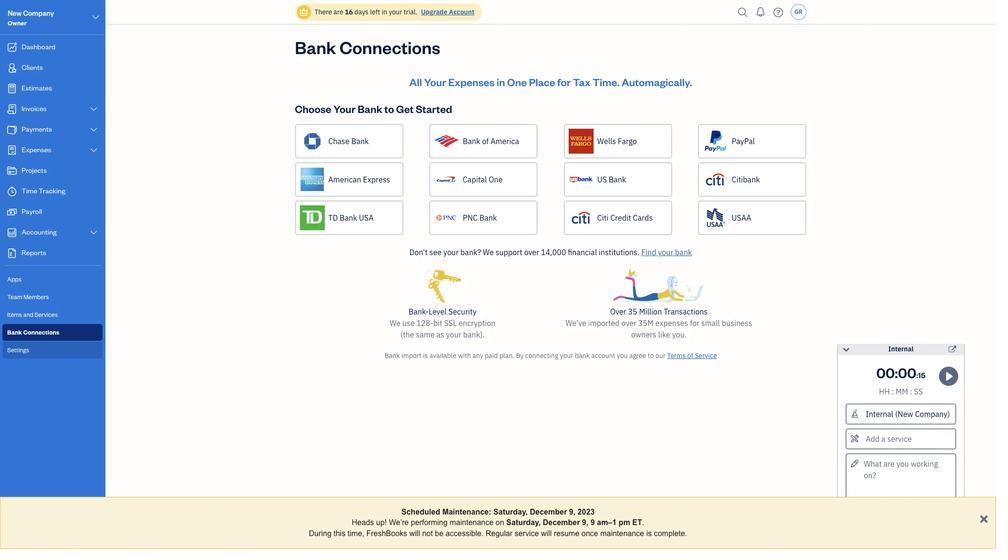 Task type: describe. For each thing, give the bounding box(es) containing it.
1 horizontal spatial bank
[[676, 248, 693, 257]]

bank right the td
[[340, 213, 357, 223]]

bank connections inside main element
[[7, 329, 59, 337]]

am–1
[[597, 519, 617, 528]]

bank left import
[[385, 352, 400, 361]]

et
[[633, 519, 643, 528]]

find your bank link
[[642, 248, 693, 257]]

transactions
[[664, 307, 708, 317]]

american
[[329, 175, 361, 185]]

: left ss
[[911, 387, 913, 397]]

days
[[355, 8, 369, 16]]

0 horizontal spatial bank
[[575, 352, 590, 361]]

0 vertical spatial one
[[508, 75, 527, 89]]

0 vertical spatial saturday,
[[494, 509, 528, 517]]

time.
[[593, 75, 620, 89]]

complete.
[[654, 530, 688, 538]]

your for all
[[424, 75, 447, 89]]

1 will from the left
[[410, 530, 420, 538]]

× dialog
[[0, 498, 997, 550]]

0 vertical spatial to
[[385, 102, 394, 116]]

citibank
[[732, 175, 760, 185]]

notifications image
[[753, 2, 769, 22]]

reports link
[[2, 244, 103, 264]]

citi credit cards
[[598, 213, 653, 223]]

find
[[642, 248, 657, 257]]

accounting
[[22, 228, 57, 237]]

35m
[[639, 319, 654, 328]]

your right connecting
[[560, 352, 574, 361]]

resume
[[554, 530, 580, 538]]

started
[[416, 102, 453, 116]]

time tracking link
[[2, 182, 103, 202]]

be
[[435, 530, 444, 538]]

0 vertical spatial december
[[530, 509, 567, 517]]

bank import is available with any paid plan. by connecting your bank account you agree to our terms of service
[[385, 352, 717, 361]]

crown image
[[299, 7, 309, 17]]

1 horizontal spatial connections
[[340, 36, 441, 58]]

up!
[[376, 519, 387, 528]]

your right see
[[444, 248, 459, 257]]

paid
[[485, 352, 498, 361]]

scheduled
[[402, 509, 440, 517]]

0 vertical spatial expenses
[[449, 75, 495, 89]]

bank inside main element
[[7, 329, 22, 337]]

usaa
[[732, 213, 752, 223]]

1 horizontal spatial maintenance
[[601, 530, 645, 538]]

apps link
[[2, 271, 103, 288]]

2 will from the left
[[541, 530, 552, 538]]

capital
[[463, 175, 487, 185]]

your right "find"
[[659, 248, 674, 257]]

expenses inside main element
[[22, 145, 51, 154]]

bank down there
[[295, 36, 336, 58]]

estimates link
[[2, 79, 103, 99]]

1 vertical spatial december
[[543, 519, 580, 528]]

and
[[23, 311, 33, 319]]

paypal
[[732, 137, 755, 146]]

resume timer image
[[943, 371, 956, 383]]

client image
[[6, 63, 18, 73]]

bank left the get
[[358, 102, 383, 116]]

time tracking
[[22, 187, 65, 196]]

9
[[591, 519, 595, 528]]

items
[[7, 311, 22, 319]]

service
[[695, 352, 717, 361]]

all
[[410, 75, 422, 89]]

fargo
[[618, 137, 637, 146]]

bit
[[434, 319, 443, 328]]

your for choose
[[334, 102, 356, 116]]

bank-
[[409, 307, 429, 317]]

you.
[[673, 330, 687, 340]]

2023
[[578, 509, 595, 517]]

collapse timer details image
[[842, 344, 851, 356]]

bank left america
[[463, 137, 481, 146]]

maintenance:
[[443, 509, 492, 517]]

team members
[[7, 293, 49, 301]]

there are 16 days left in your trial. upgrade account
[[315, 8, 475, 16]]

chevron large down image for payments
[[89, 126, 98, 134]]

connecting
[[526, 352, 559, 361]]

invoices
[[22, 104, 47, 113]]

express
[[363, 175, 390, 185]]

1 horizontal spatial in
[[497, 75, 505, 89]]

don't
[[410, 248, 428, 257]]

encryption
[[459, 319, 496, 328]]

estimate image
[[6, 84, 18, 93]]

projects
[[22, 166, 47, 175]]

1 vertical spatial of
[[688, 352, 694, 361]]

tracking
[[39, 187, 65, 196]]

invoice image
[[6, 105, 18, 114]]

project image
[[6, 166, 18, 176]]

0 horizontal spatial in
[[382, 8, 387, 16]]

we've
[[566, 319, 587, 328]]

choose
[[295, 102, 332, 116]]

by
[[516, 352, 524, 361]]

bank right chase
[[352, 137, 369, 146]]

0 horizontal spatial of
[[482, 137, 489, 146]]

time
[[22, 187, 37, 196]]

× button
[[980, 510, 989, 527]]

payment image
[[6, 125, 18, 135]]

0 horizontal spatial for
[[558, 75, 571, 89]]

payments
[[22, 125, 52, 134]]

2 00 from the left
[[899, 364, 917, 382]]

terms of service link
[[668, 352, 717, 361]]

1 vertical spatial 9,
[[582, 519, 589, 528]]

pm
[[619, 519, 631, 528]]

tax
[[573, 75, 591, 89]]

new company owner
[[8, 9, 54, 27]]

1 vertical spatial saturday,
[[507, 519, 541, 528]]

chevron large down image for expenses
[[89, 147, 98, 154]]

us
[[598, 175, 607, 185]]

0 vertical spatial chevron large down image
[[91, 12, 100, 23]]

chevron large down image for invoices
[[89, 105, 98, 113]]

chase
[[329, 137, 350, 146]]

over
[[611, 307, 627, 317]]

ssl
[[444, 319, 457, 328]]

we inside bank-level security we use 128-bit ssl encryption (the same as your bank).
[[390, 319, 401, 328]]

capital one
[[463, 175, 503, 185]]

not
[[422, 530, 433, 538]]

all your expenses in one place for tax time. automagically.
[[410, 75, 693, 89]]

terms
[[668, 352, 686, 361]]

0 vertical spatial is
[[423, 352, 428, 361]]

company
[[23, 9, 54, 18]]

team
[[7, 293, 22, 301]]

gr button
[[791, 4, 807, 20]]

expenses
[[656, 319, 689, 328]]

america
[[491, 137, 519, 146]]

imported
[[589, 319, 620, 328]]

over 35 million transactions we've imported over 35m expenses for small business owners like you.
[[566, 307, 753, 340]]

account
[[592, 352, 616, 361]]

citi
[[598, 213, 609, 223]]

cards
[[633, 213, 653, 223]]



Task type: locate. For each thing, give the bounding box(es) containing it.
0 vertical spatial bank
[[676, 248, 693, 257]]

like
[[659, 330, 671, 340]]

is left complete.
[[647, 530, 652, 538]]

×
[[980, 510, 989, 527]]

1 00 from the left
[[877, 364, 896, 382]]

during
[[309, 530, 332, 538]]

:
[[896, 364, 899, 382], [917, 371, 919, 381], [892, 387, 895, 397], [911, 387, 913, 397]]

1 horizontal spatial 00
[[899, 364, 917, 382]]

00
[[877, 364, 896, 382], [899, 364, 917, 382]]

0 vertical spatial over
[[525, 248, 540, 257]]

expenses up started
[[449, 75, 495, 89]]

bank connections
[[295, 36, 441, 58], [7, 329, 59, 337]]

0 vertical spatial we
[[483, 248, 494, 257]]

(the
[[401, 330, 414, 340]]

chevron large down image for accounting
[[89, 229, 98, 237]]

our
[[656, 352, 666, 361]]

wells
[[598, 137, 616, 146]]

1 vertical spatial one
[[489, 175, 503, 185]]

as
[[437, 330, 445, 340]]

money image
[[6, 208, 18, 217]]

bank?
[[461, 248, 481, 257]]

payroll
[[22, 207, 42, 216]]

on
[[496, 519, 505, 528]]

ss
[[915, 387, 924, 397]]

1 vertical spatial to
[[648, 352, 654, 361]]

00 up hh on the bottom right
[[877, 364, 896, 382]]

bank right pnc
[[480, 213, 497, 223]]

scheduled maintenance: saturday, december 9, 2023 heads up! we're performing maintenance on saturday, december 9, 9 am–1 pm et . during this time, freshbooks will not be accessible. regular service will resume once maintenance is complete.
[[309, 509, 688, 538]]

chevron large down image inside payments link
[[89, 126, 98, 134]]

gr
[[795, 8, 803, 15]]

1 horizontal spatial over
[[622, 319, 637, 328]]

2 vertical spatial chevron large down image
[[89, 126, 98, 134]]

1 horizontal spatial we
[[483, 248, 494, 257]]

use
[[403, 319, 415, 328]]

connections inside main element
[[23, 329, 59, 337]]

0 horizontal spatial over
[[525, 248, 540, 257]]

performing
[[411, 519, 448, 528]]

0 vertical spatial connections
[[340, 36, 441, 58]]

1 horizontal spatial is
[[647, 530, 652, 538]]

one right capital
[[489, 175, 503, 185]]

december
[[530, 509, 567, 517], [543, 519, 580, 528]]

1 horizontal spatial 9,
[[582, 519, 589, 528]]

pnc
[[463, 213, 478, 223]]

million
[[640, 307, 662, 317]]

0 vertical spatial of
[[482, 137, 489, 146]]

bank-level security we use 128-bit ssl encryption (the same as your bank).
[[390, 307, 496, 340]]

1 vertical spatial chevron large down image
[[89, 229, 98, 237]]

pnc bank
[[463, 213, 497, 223]]

over for 35m
[[622, 319, 637, 328]]

accessible.
[[446, 530, 484, 538]]

see
[[430, 248, 442, 257]]

chevron large down image
[[89, 147, 98, 154], [89, 229, 98, 237]]

go to help image
[[771, 5, 787, 19]]

0 horizontal spatial one
[[489, 175, 503, 185]]

over down 35
[[622, 319, 637, 328]]

you
[[617, 352, 628, 361]]

connections down there are 16 days left in your trial. upgrade account
[[340, 36, 441, 58]]

heads
[[352, 519, 374, 528]]

1 vertical spatial for
[[690, 319, 700, 328]]

0 horizontal spatial maintenance
[[450, 519, 494, 528]]

Add a client or project text field
[[847, 405, 956, 424]]

to left the get
[[385, 102, 394, 116]]

: up ss
[[917, 371, 919, 381]]

0 vertical spatial in
[[382, 8, 387, 16]]

projects link
[[2, 162, 103, 181]]

with
[[458, 352, 471, 361]]

is
[[423, 352, 428, 361], [647, 530, 652, 538]]

small
[[702, 319, 720, 328]]

us bank
[[598, 175, 627, 185]]

of right "terms"
[[688, 352, 694, 361]]

0 horizontal spatial will
[[410, 530, 420, 538]]

: inside 00 : 00 : 15
[[917, 371, 919, 381]]

Add a service text field
[[847, 430, 956, 449]]

bank down items
[[7, 329, 22, 337]]

over inside over 35 million transactions we've imported over 35m expenses for small business owners like you.
[[622, 319, 637, 328]]

report image
[[6, 249, 18, 258]]

1 vertical spatial maintenance
[[601, 530, 645, 538]]

in left place
[[497, 75, 505, 89]]

bank of america
[[463, 137, 519, 146]]

time,
[[348, 530, 364, 538]]

.
[[643, 519, 645, 528]]

expenses
[[449, 75, 495, 89], [22, 145, 51, 154]]

bank left account
[[575, 352, 590, 361]]

any
[[473, 352, 484, 361]]

expense image
[[6, 146, 18, 155]]

your down ssl
[[446, 330, 462, 340]]

usa
[[359, 213, 374, 223]]

1 vertical spatial bank
[[575, 352, 590, 361]]

account
[[449, 8, 475, 16]]

td bank usa
[[329, 213, 374, 223]]

over left 14,000
[[525, 248, 540, 257]]

to left our at the bottom right of page
[[648, 352, 654, 361]]

1 vertical spatial we
[[390, 319, 401, 328]]

financial
[[568, 248, 597, 257]]

dashboard image
[[6, 43, 18, 52]]

0 horizontal spatial we
[[390, 319, 401, 328]]

over for 14,000
[[525, 248, 540, 257]]

What are you working on? text field
[[846, 454, 957, 502]]

credit
[[611, 213, 632, 223]]

we
[[483, 248, 494, 257], [390, 319, 401, 328]]

chevron large down image down payroll link
[[89, 229, 98, 237]]

your right choose
[[334, 102, 356, 116]]

0 horizontal spatial to
[[385, 102, 394, 116]]

0 vertical spatial chevron large down image
[[89, 147, 98, 154]]

35
[[629, 307, 638, 317]]

choose your bank to get started
[[295, 102, 453, 116]]

1 horizontal spatial of
[[688, 352, 694, 361]]

1 vertical spatial connections
[[23, 329, 59, 337]]

bank connections down days
[[295, 36, 441, 58]]

1 chevron large down image from the top
[[89, 147, 98, 154]]

saturday, up service
[[507, 519, 541, 528]]

for left tax
[[558, 75, 571, 89]]

saturday, up on
[[494, 509, 528, 517]]

0 vertical spatial for
[[558, 75, 571, 89]]

get
[[396, 102, 414, 116]]

1 vertical spatial your
[[334, 102, 356, 116]]

chevron large down image
[[91, 12, 100, 23], [89, 105, 98, 113], [89, 126, 98, 134]]

for inside over 35 million transactions we've imported over 35m expenses for small business owners like you.
[[690, 319, 700, 328]]

1 vertical spatial bank connections
[[7, 329, 59, 337]]

1 vertical spatial expenses
[[22, 145, 51, 154]]

0 vertical spatial maintenance
[[450, 519, 494, 528]]

0 vertical spatial your
[[424, 75, 447, 89]]

connections down services
[[23, 329, 59, 337]]

upgrade
[[421, 8, 448, 16]]

clients
[[22, 63, 43, 72]]

main element
[[0, 0, 129, 550]]

will left not
[[410, 530, 420, 538]]

bank right "find"
[[676, 248, 693, 257]]

0 horizontal spatial bank connections
[[7, 329, 59, 337]]

wells fargo
[[598, 137, 637, 146]]

9, left 2023
[[569, 509, 576, 517]]

reports
[[22, 248, 46, 257]]

your inside bank-level security we use 128-bit ssl encryption (the same as your bank).
[[446, 330, 462, 340]]

1 horizontal spatial for
[[690, 319, 700, 328]]

in right left at left
[[382, 8, 387, 16]]

level
[[429, 307, 447, 317]]

security
[[449, 307, 477, 317]]

0 horizontal spatial connections
[[23, 329, 59, 337]]

1 horizontal spatial will
[[541, 530, 552, 538]]

in
[[382, 8, 387, 16], [497, 75, 505, 89]]

15
[[919, 371, 926, 381]]

upgrade account link
[[419, 8, 475, 16]]

one
[[508, 75, 527, 89], [489, 175, 503, 185]]

services
[[35, 311, 58, 319]]

is right import
[[423, 352, 428, 361]]

available
[[430, 352, 457, 361]]

2 chevron large down image from the top
[[89, 229, 98, 237]]

0 vertical spatial bank connections
[[295, 36, 441, 58]]

9, left the 9 on the right bottom
[[582, 519, 589, 528]]

saturday,
[[494, 509, 528, 517], [507, 519, 541, 528]]

1 vertical spatial in
[[497, 75, 505, 89]]

1 horizontal spatial your
[[424, 75, 447, 89]]

your left trial.
[[389, 8, 402, 16]]

open in new window image
[[949, 344, 957, 356]]

for
[[558, 75, 571, 89], [690, 319, 700, 328]]

timer image
[[6, 187, 18, 197]]

new
[[8, 9, 22, 18]]

0 horizontal spatial is
[[423, 352, 428, 361]]

of left america
[[482, 137, 489, 146]]

support
[[496, 248, 523, 257]]

: right hh on the bottom right
[[892, 387, 895, 397]]

items and services link
[[2, 307, 103, 324]]

your
[[424, 75, 447, 89], [334, 102, 356, 116]]

bank connections down items and services
[[7, 329, 59, 337]]

place
[[529, 75, 556, 89]]

maintenance down pm
[[601, 530, 645, 538]]

search image
[[736, 5, 751, 19]]

your right all
[[424, 75, 447, 89]]

once
[[582, 530, 599, 538]]

chevron large down image down payments link
[[89, 147, 98, 154]]

00 left 15
[[899, 364, 917, 382]]

owner
[[8, 19, 27, 27]]

chevron large down image inside the expenses link
[[89, 147, 98, 154]]

1 vertical spatial over
[[622, 319, 637, 328]]

payments link
[[2, 120, 103, 140]]

1 horizontal spatial bank connections
[[295, 36, 441, 58]]

will right service
[[541, 530, 552, 538]]

maintenance down maintenance:
[[450, 519, 494, 528]]

we left use
[[390, 319, 401, 328]]

: up hh : mm : ss
[[896, 364, 899, 382]]

1 horizontal spatial to
[[648, 352, 654, 361]]

this
[[334, 530, 346, 538]]

0 horizontal spatial 9,
[[569, 509, 576, 517]]

bank right us at the top of the page
[[609, 175, 627, 185]]

1 vertical spatial chevron large down image
[[89, 105, 98, 113]]

1 horizontal spatial one
[[508, 75, 527, 89]]

one left place
[[508, 75, 527, 89]]

0 horizontal spatial 00
[[877, 364, 896, 382]]

1 horizontal spatial expenses
[[449, 75, 495, 89]]

team members link
[[2, 289, 103, 306]]

is inside scheduled maintenance: saturday, december 9, 2023 heads up! we're performing maintenance on saturday, december 9, 9 am–1 pm et . during this time, freshbooks will not be accessible. regular service will resume once maintenance is complete.
[[647, 530, 652, 538]]

regular
[[486, 530, 513, 538]]

0 horizontal spatial your
[[334, 102, 356, 116]]

don't see your bank? we support over 14,000 financial institutions. find your bank
[[410, 248, 693, 257]]

expenses down payments at the top of the page
[[22, 145, 51, 154]]

0 vertical spatial 9,
[[569, 509, 576, 517]]

same
[[416, 330, 435, 340]]

for down transactions
[[690, 319, 700, 328]]

1 vertical spatial is
[[647, 530, 652, 538]]

0 horizontal spatial expenses
[[22, 145, 51, 154]]

chart image
[[6, 228, 18, 238]]

dashboard
[[22, 42, 55, 51]]

we right "bank?" at the top
[[483, 248, 494, 257]]

settings link
[[2, 342, 103, 359]]



Task type: vqa. For each thing, say whether or not it's contained in the screenshot.
the topmost IN
yes



